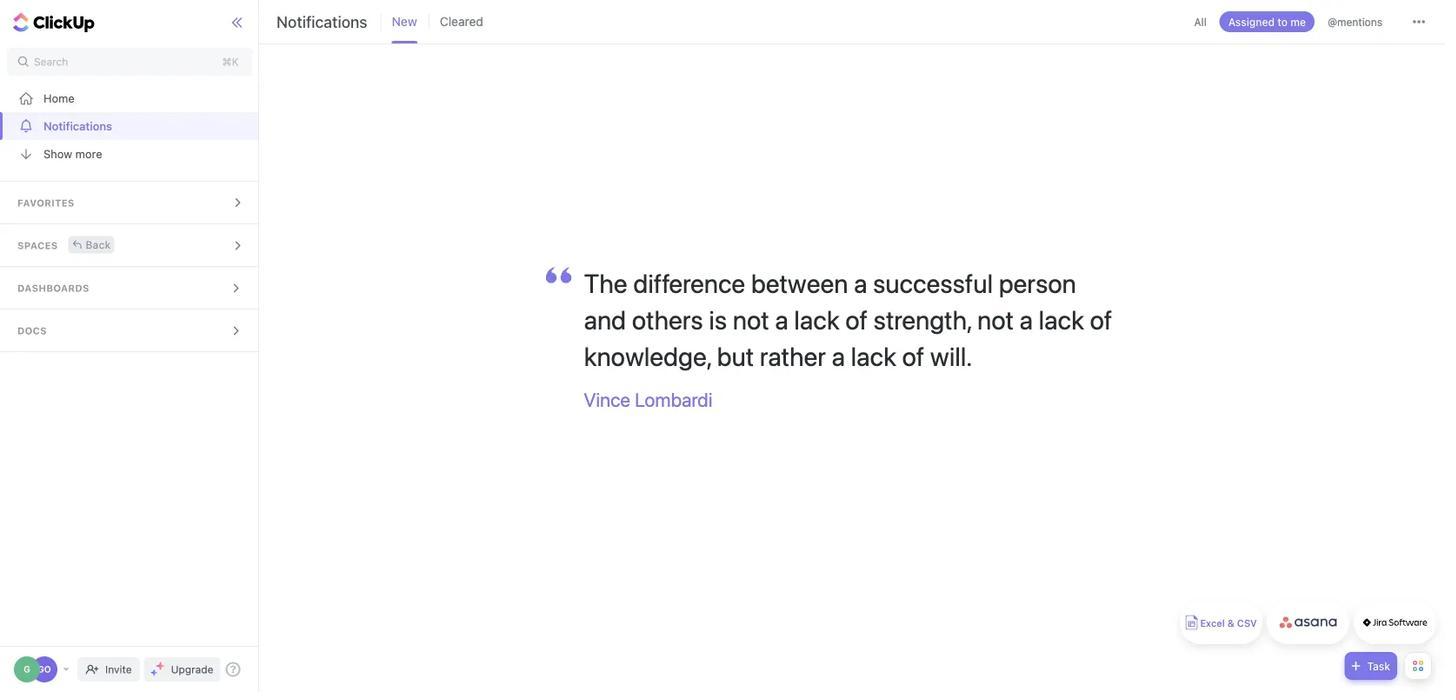 Task type: locate. For each thing, give the bounding box(es) containing it.
knowledge,
[[584, 340, 711, 371]]

1 horizontal spatial of
[[902, 340, 925, 371]]

g go
[[24, 664, 51, 674]]

all
[[1194, 16, 1206, 28]]

but
[[717, 340, 754, 371]]

1 horizontal spatial not
[[977, 304, 1014, 335]]

search
[[34, 56, 68, 68]]

0 horizontal spatial notifications
[[43, 120, 112, 133]]

show
[[43, 147, 72, 160]]

upgrade link
[[144, 657, 220, 682]]

a up rather
[[775, 304, 788, 335]]

1 horizontal spatial lack
[[851, 340, 896, 371]]

a down person
[[1019, 304, 1033, 335]]

upgrade
[[171, 663, 213, 676]]

notifications link
[[0, 112, 260, 140]]

successful
[[873, 267, 993, 298]]

task
[[1367, 660, 1390, 672]]

back link
[[68, 236, 114, 253]]

assigned
[[1228, 16, 1275, 28]]

lack down between at the right of page
[[794, 304, 840, 335]]

home link
[[0, 84, 260, 112]]

not right is
[[733, 304, 769, 335]]

new
[[392, 14, 417, 29]]

not
[[733, 304, 769, 335], [977, 304, 1014, 335]]

spaces
[[17, 240, 58, 251]]

notifications up show more
[[43, 120, 112, 133]]

0 horizontal spatial not
[[733, 304, 769, 335]]

a
[[854, 267, 867, 298], [775, 304, 788, 335], [1019, 304, 1033, 335], [832, 340, 845, 371]]

difference
[[633, 267, 745, 298]]

1 horizontal spatial notifications
[[276, 12, 367, 31]]

favorites
[[17, 197, 74, 209]]

not down person
[[977, 304, 1014, 335]]

favorites button
[[0, 182, 260, 223]]

0 horizontal spatial lack
[[794, 304, 840, 335]]

notifications inside sidebar navigation
[[43, 120, 112, 133]]

of
[[845, 304, 868, 335], [1090, 304, 1112, 335], [902, 340, 925, 371]]

lack
[[794, 304, 840, 335], [1039, 304, 1084, 335], [851, 340, 896, 371]]

@mentions
[[1328, 16, 1382, 28]]

invite
[[105, 663, 132, 676]]

show more
[[43, 147, 102, 160]]

notifications
[[276, 12, 367, 31], [43, 120, 112, 133]]

1 vertical spatial notifications
[[43, 120, 112, 133]]

lack down strength,
[[851, 340, 896, 371]]

person
[[999, 267, 1076, 298]]

lack down person
[[1039, 304, 1084, 335]]

notifications left new
[[276, 12, 367, 31]]

a right between at the right of page
[[854, 267, 867, 298]]



Task type: vqa. For each thing, say whether or not it's contained in the screenshot.
Security
no



Task type: describe. For each thing, give the bounding box(es) containing it.
2 horizontal spatial lack
[[1039, 304, 1084, 335]]

go
[[38, 664, 51, 674]]

strength,
[[873, 304, 972, 335]]

will.
[[930, 340, 972, 371]]

me
[[1290, 16, 1306, 28]]

⌘k
[[222, 56, 239, 68]]

0 horizontal spatial of
[[845, 304, 868, 335]]

assigned to me
[[1228, 16, 1306, 28]]

between
[[751, 267, 848, 298]]

a right rather
[[832, 340, 845, 371]]

is
[[709, 304, 727, 335]]

lombardi
[[635, 388, 713, 411]]

docs
[[17, 325, 47, 336]]

g
[[24, 664, 30, 674]]

the difference between a successful person and others is not a lack of strength, not a lack of knowledge, but rather a lack of will.
[[584, 267, 1112, 371]]

excel & csv link
[[1180, 601, 1262, 644]]

csv
[[1237, 618, 1257, 629]]

the
[[584, 267, 627, 298]]

back
[[86, 239, 111, 251]]

sparkle svg 2 image
[[151, 669, 157, 676]]

home
[[43, 92, 75, 105]]

rather
[[760, 340, 826, 371]]

excel & csv
[[1200, 618, 1257, 629]]

sparkle svg 1 image
[[156, 662, 165, 670]]

2 not from the left
[[977, 304, 1014, 335]]

and
[[584, 304, 626, 335]]

vince lombardi
[[584, 388, 713, 411]]

sidebar navigation
[[0, 0, 263, 692]]

cleared
[[440, 14, 483, 29]]

0 vertical spatial notifications
[[276, 12, 367, 31]]

2 horizontal spatial of
[[1090, 304, 1112, 335]]

more
[[75, 147, 102, 160]]

excel
[[1200, 618, 1225, 629]]

to
[[1277, 16, 1288, 28]]

vince
[[584, 388, 630, 411]]

1 not from the left
[[733, 304, 769, 335]]

&
[[1227, 618, 1234, 629]]

dashboards
[[17, 283, 89, 294]]

others
[[632, 304, 703, 335]]



